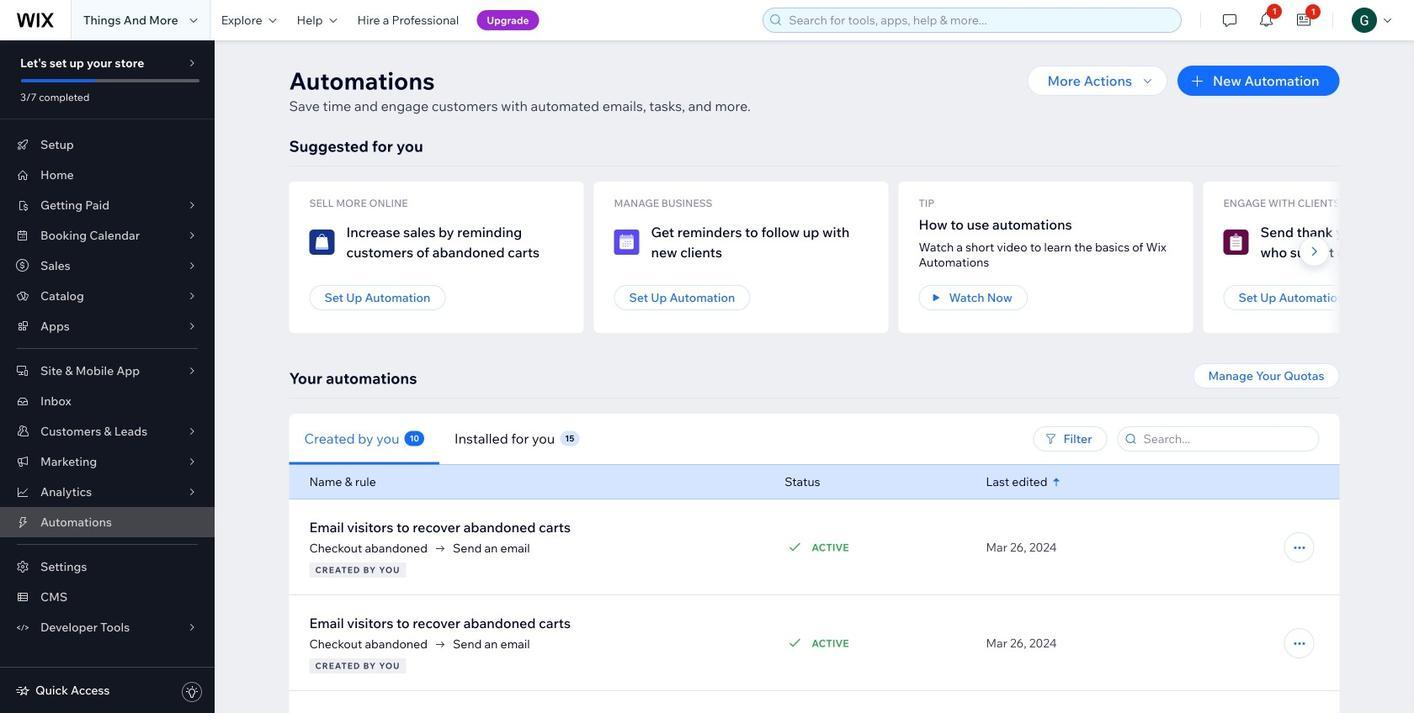 Task type: describe. For each thing, give the bounding box(es) containing it.
2 category image from the left
[[614, 230, 639, 255]]

Search for tools, apps, help & more... field
[[784, 8, 1176, 32]]



Task type: locate. For each thing, give the bounding box(es) containing it.
3 category image from the left
[[1224, 230, 1249, 255]]

1 category image from the left
[[309, 230, 335, 255]]

0 horizontal spatial category image
[[309, 230, 335, 255]]

Search... field
[[1139, 428, 1314, 451]]

category image
[[309, 230, 335, 255], [614, 230, 639, 255], [1224, 230, 1249, 255]]

2 horizontal spatial category image
[[1224, 230, 1249, 255]]

1 horizontal spatial category image
[[614, 230, 639, 255]]

sidebar element
[[0, 40, 215, 714]]

list
[[289, 182, 1414, 333]]

tab list
[[289, 414, 826, 465]]



Task type: vqa. For each thing, say whether or not it's contained in the screenshot.
Instagram
no



